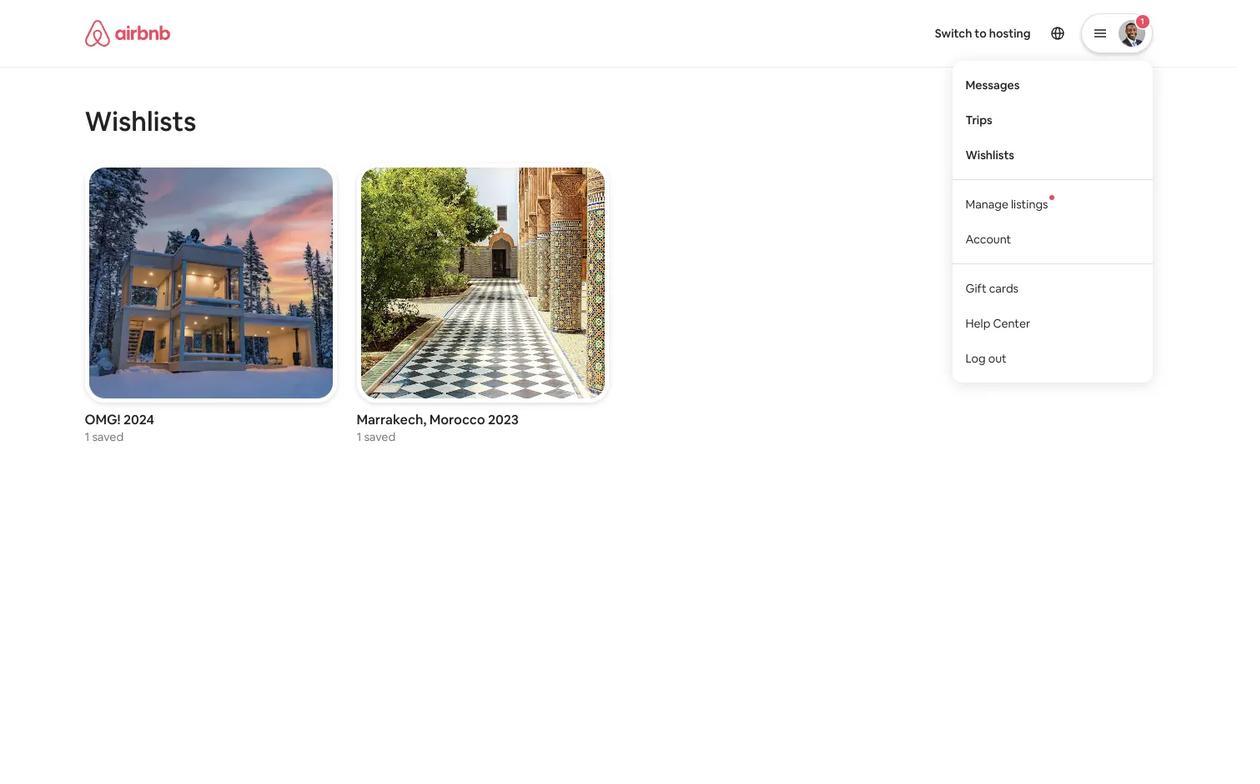 Task type: locate. For each thing, give the bounding box(es) containing it.
1 horizontal spatial saved
[[364, 430, 396, 445]]

0 horizontal spatial saved
[[92, 430, 124, 445]]

2 horizontal spatial 1
[[1141, 16, 1144, 27]]

saved down omg!
[[92, 430, 124, 445]]

1 horizontal spatial 1
[[357, 430, 361, 445]]

1 saved from the left
[[92, 430, 124, 445]]

help center
[[966, 316, 1030, 331]]

account
[[966, 232, 1011, 247]]

manage listings link
[[952, 187, 1152, 222]]

wishlists
[[85, 104, 196, 138], [966, 147, 1014, 162]]

help
[[966, 316, 990, 331]]

1 horizontal spatial wishlists
[[966, 147, 1014, 162]]

saved
[[92, 430, 124, 445], [364, 430, 396, 445]]

listings
[[1011, 197, 1048, 212]]

1 vertical spatial wishlists
[[966, 147, 1014, 162]]

0 vertical spatial wishlists
[[85, 104, 196, 138]]

2 saved from the left
[[364, 430, 396, 445]]

saved inside omg! 2024 1 saved
[[92, 430, 124, 445]]

manage
[[966, 197, 1008, 212]]

1 inside omg! 2024 1 saved
[[85, 430, 90, 445]]

1 button
[[1081, 13, 1152, 53]]

wishlists link
[[952, 137, 1152, 172]]

log out button
[[952, 341, 1152, 376]]

help center link
[[952, 306, 1152, 341]]

marrakech, morocco 2023 1 saved
[[357, 412, 519, 445]]

gift cards link
[[952, 271, 1152, 306]]

hosting
[[989, 26, 1031, 41]]

1 inside dropdown button
[[1141, 16, 1144, 27]]

omg! 2024 1 saved
[[85, 412, 154, 445]]

1
[[1141, 16, 1144, 27], [85, 430, 90, 445], [357, 430, 361, 445]]

trips link
[[952, 102, 1152, 137]]

saved down marrakech,
[[364, 430, 396, 445]]

0 horizontal spatial 1
[[85, 430, 90, 445]]

0 horizontal spatial wishlists
[[85, 104, 196, 138]]



Task type: vqa. For each thing, say whether or not it's contained in the screenshot.
Log out BUTTON
yes



Task type: describe. For each thing, give the bounding box(es) containing it.
1 inside marrakech, morocco 2023 1 saved
[[357, 430, 361, 445]]

account link
[[952, 222, 1152, 257]]

morocco
[[429, 412, 485, 429]]

out
[[988, 351, 1007, 366]]

saved inside marrakech, morocco 2023 1 saved
[[364, 430, 396, 445]]

log
[[966, 351, 986, 366]]

manage listings
[[966, 197, 1048, 212]]

messages link
[[952, 67, 1152, 102]]

2024
[[123, 412, 154, 429]]

gift cards
[[966, 281, 1019, 296]]

omg!
[[85, 412, 121, 429]]

2023
[[488, 412, 519, 429]]

switch to hosting
[[935, 26, 1031, 41]]

gift
[[966, 281, 987, 296]]

profile element
[[639, 0, 1152, 383]]

has notifications image
[[1049, 195, 1054, 200]]

switch
[[935, 26, 972, 41]]

messages
[[966, 77, 1020, 92]]

cards
[[989, 281, 1019, 296]]

trips
[[966, 112, 992, 127]]

switch to hosting link
[[925, 16, 1041, 51]]

center
[[993, 316, 1030, 331]]

log out
[[966, 351, 1007, 366]]

to
[[975, 26, 987, 41]]

wishlists inside profile element
[[966, 147, 1014, 162]]

marrakech,
[[357, 412, 427, 429]]



